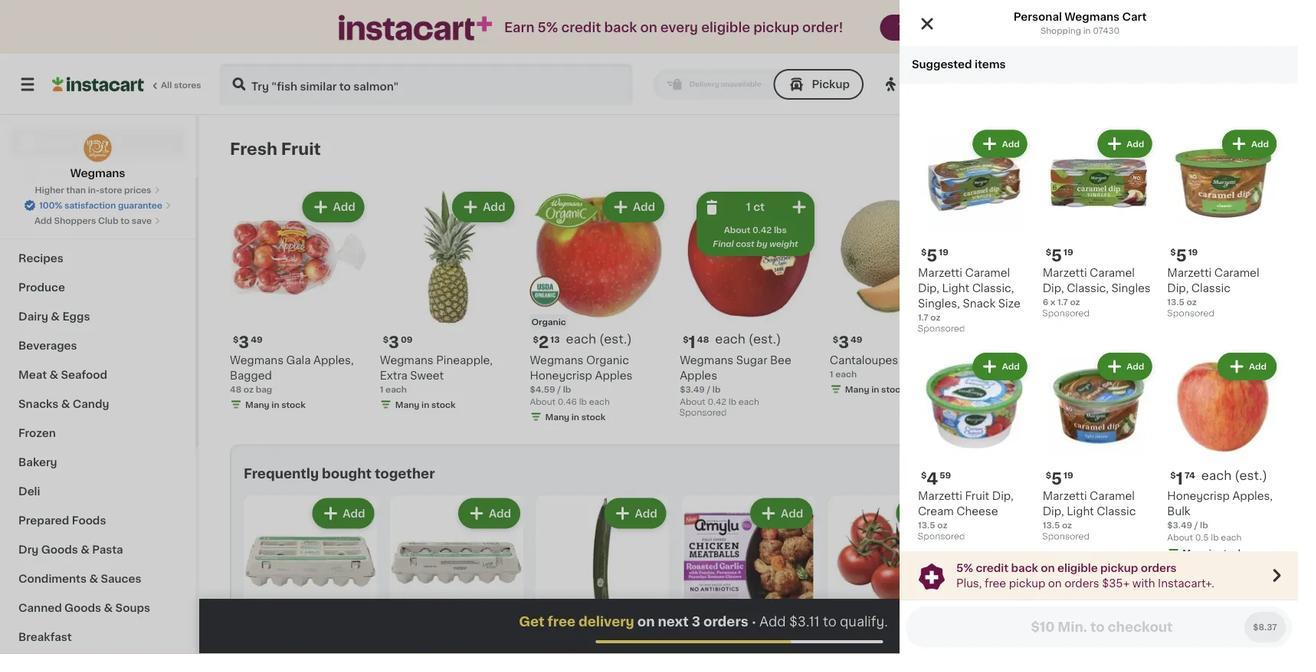 Task type: describe. For each thing, give the bounding box(es) containing it.
add inside treatment tracker modal dialog
[[760, 615, 786, 628]]

$ up marzetti caramel dip, classic 13.5 oz in the top right of the page
[[1171, 248, 1177, 257]]

add inside product group
[[1233, 202, 1256, 212]]

in down 0.46
[[572, 413, 580, 421]]

in down wegmans gala apples, bagged 48 oz bag
[[272, 400, 280, 409]]

prices
[[124, 186, 151, 194]]

deli link
[[9, 477, 186, 506]]

dip, for marzetti caramel dip, light classic, singles, snack size
[[919, 283, 940, 294]]

49 for cantaloupes
[[851, 335, 863, 344]]

higher than in-store prices link
[[35, 184, 161, 196]]

each down the 'qualify.'
[[867, 636, 897, 648]]

$6.89
[[745, 642, 777, 653]]

stock down honeycrisp apples, bulk $3.49 / lb about 0.5 lb each
[[1220, 548, 1244, 557]]

1 right remove raspberries icon on the right top of page
[[1047, 202, 1051, 212]]

$ 3 09
[[383, 334, 413, 351]]

29 inside 3 29
[[1141, 638, 1153, 646]]

about inside wegmans organic honeycrisp apples $4.59 / lb about 0.46 lb each
[[530, 397, 556, 406]]

dairy & eggs
[[18, 311, 90, 322]]

pineapple,
[[436, 355, 493, 366]]

3 inside treatment tracker modal dialog
[[692, 615, 701, 628]]

$ inside $ 9 wegmans honeycrisp apples, bagged 48 oz bag
[[1133, 335, 1139, 344]]

remove wegmans sugar bee apples image
[[703, 198, 721, 216]]

personal wegmans cart shopping in 07430
[[1014, 12, 1147, 35]]

with
[[1133, 578, 1156, 588]]

$ inside 'with loyalty card price $4.59. original price $6.89.' 'element'
[[685, 638, 691, 646]]

$1.74 each (estimated) element
[[1168, 468, 1280, 488]]

$ inside $ 3 09
[[383, 335, 389, 344]]

48 inside wegmans gala apples, bagged 48 oz bag
[[230, 385, 242, 393]]

19 for marzetti caramel dip, classic, singles
[[1064, 248, 1074, 257]]

frequently bought together
[[244, 467, 435, 480]]

honeycrisp inside honeycrisp apples, bulk $3.49 / lb about 0.5 lb each
[[1168, 491, 1230, 501]]

(est.) inside $ 2 13 each (est.)
[[600, 333, 632, 346]]

5 for marzetti caramel dip, light classic, singles, snack size
[[927, 247, 938, 263]]

instacart+.
[[1159, 578, 1215, 588]]

each up sugar on the right of the page
[[716, 333, 746, 346]]

dip, for marzetti caramel dip, classic
[[1168, 283, 1189, 294]]

$ 1 79
[[977, 637, 1002, 653]]

07430
[[1093, 26, 1120, 35]]

wegmans for wegmans organic honeycrisp apples $4.59 / lb about 0.46 lb each
[[530, 355, 584, 366]]

0 horizontal spatial credit
[[562, 21, 601, 34]]

bee
[[771, 355, 792, 366]]

5% inside 5% credit back on eligible pickup orders plus, free pickup on orders $35+ with instacart+.
[[957, 562, 974, 573]]

about inside wegmans sugar bee apples $3.49 / lb about 0.42 lb each
[[680, 397, 706, 406]]

100% satisfaction guarantee button
[[24, 196, 172, 212]]

together
[[375, 467, 435, 480]]

express icon image
[[339, 15, 492, 40]]

lbs
[[774, 226, 787, 234]]

breakfast
[[18, 632, 72, 643]]

59 for 3
[[704, 638, 715, 646]]

back inside 5% credit back on eligible pickup orders plus, free pickup on orders $35+ with instacart+.
[[1012, 562, 1039, 573]]

free inside 5% credit back on eligible pickup orders plus, free pickup on orders $35+ with instacart+.
[[985, 578, 1007, 588]]

buy it again link
[[9, 158, 186, 189]]

bagged inside $ 9 wegmans honeycrisp apples, bagged 48 oz bag
[[1173, 370, 1215, 381]]

bulk
[[1168, 506, 1191, 517]]

lb up 0.46
[[563, 385, 571, 393]]

singles
[[1112, 283, 1151, 294]]

classic inside marzetti caramel dip, light classic 13.5 oz
[[1097, 506, 1137, 517]]

shop link
[[9, 127, 186, 158]]

each inside wegmans sugar bee apples $3.49 / lb about 0.42 lb each
[[739, 397, 760, 406]]

caramel for marzetti caramel dip, light classic
[[1090, 491, 1135, 501]]

ct for increment quantity of wegmans sugar bee apples image
[[754, 202, 765, 212]]

qualify.
[[840, 615, 888, 628]]

6 inside 6 raspberries 12 oz container
[[989, 334, 1000, 351]]

dip, for marzetti fruit dip, cream cheese
[[993, 491, 1014, 501]]

size
[[999, 298, 1021, 309]]

cantaloupes
[[830, 355, 899, 366]]

many in stock down 0.5 on the right of the page
[[1183, 548, 1244, 557]]

1 ct for remove wegmans sugar bee apples "image" at top
[[747, 202, 765, 212]]

deli
[[18, 486, 40, 497]]

100%
[[39, 201, 62, 210]]

many down 0.5 on the right of the page
[[1183, 548, 1208, 557]]

snack
[[963, 298, 996, 309]]

29 inside $ 2 29
[[557, 638, 568, 646]]

sweet
[[410, 370, 444, 381]]

19 for marzetti caramel dip, classic
[[1189, 248, 1199, 257]]

farm
[[989, 79, 1019, 90]]

0 horizontal spatial pickup
[[754, 21, 800, 34]]

oz inside marzetti caramel dip, classic, singles 6 x 1.7 oz
[[1071, 298, 1081, 306]]

48 inside $ 1 48
[[697, 335, 709, 344]]

oz inside marzetti caramel dip, light classic 13.5 oz
[[1063, 521, 1073, 529]]

$ up cream
[[922, 471, 927, 479]]

frozen link
[[9, 419, 186, 448]]

0 vertical spatial 5%
[[538, 21, 558, 34]]

1 inside wegmans pineapple, extra sweet 1 each
[[380, 385, 384, 393]]

orders for orders
[[1141, 562, 1177, 573]]

honeycrisp inside $ 9 wegmans honeycrisp apples, bagged 48 oz bag
[[1187, 355, 1249, 366]]

lb down the $1.48 each (estimated) element
[[713, 385, 721, 393]]

/ for organic
[[558, 385, 561, 393]]

light for snack
[[943, 283, 970, 294]]

dairy
[[18, 311, 48, 322]]

earn 5% credit back on every eligible pickup order!
[[504, 21, 844, 34]]

bakery link
[[9, 448, 186, 477]]

& for dairy
[[51, 311, 60, 322]]

extra
[[380, 370, 408, 381]]

marzetti for marzetti caramel dip, classic
[[1168, 268, 1212, 278]]

2 horizontal spatial pickup
[[1101, 562, 1139, 573]]

x
[[1051, 298, 1056, 306]]

lb right 0.46
[[579, 397, 587, 406]]

2 inside $ 2 13 each (est.)
[[539, 334, 549, 351]]

$ 3 49 for cantaloupes
[[833, 334, 863, 351]]

pickup at 100 farm view
[[907, 79, 1050, 90]]

frozen
[[18, 428, 56, 439]]

$ up marzetti caramel dip, light classic 13.5 oz
[[1046, 471, 1052, 479]]

0.42 inside wegmans sugar bee apples $3.49 / lb about 0.42 lb each
[[708, 397, 727, 406]]

in down sweet
[[422, 400, 430, 409]]

79
[[992, 638, 1002, 646]]

each (est.) inside $3.05 each (estimated) element
[[867, 636, 933, 648]]

view inside the item carousel 'region'
[[1108, 143, 1134, 154]]

marzetti caramel dip, classic 13.5 oz
[[1168, 268, 1260, 306]]

light for oz
[[1067, 506, 1095, 517]]

all stores link
[[52, 63, 202, 106]]

higher than in-store prices
[[35, 186, 151, 194]]

in down honeycrisp apples, bulk $3.49 / lb about 0.5 lb each
[[1210, 548, 1217, 557]]

$3.11
[[790, 615, 820, 628]]

ct for increment quantity of raspberries image
[[1054, 202, 1065, 212]]

many for 1
[[846, 385, 870, 393]]

many for 9
[[1146, 400, 1170, 409]]

free for try
[[919, 22, 942, 33]]

$ 4 59 for 5
[[922, 470, 952, 486]]

0 vertical spatial to
[[121, 217, 130, 225]]

13
[[551, 335, 560, 344]]

1 inside "cantaloupes 1 each"
[[830, 370, 834, 378]]

in-
[[88, 186, 100, 194]]

canned goods & soups
[[18, 603, 150, 613]]

$4.59
[[530, 385, 556, 393]]

recipes
[[18, 253, 63, 264]]

& for snacks
[[61, 399, 70, 409]]

each inside wegmans pineapple, extra sweet 1 each
[[386, 385, 407, 393]]

$ 5 19 for marzetti caramel dip, classic, singles
[[1046, 247, 1074, 263]]

2 vertical spatial pickup
[[1010, 578, 1046, 588]]

wegmans for wegmans sugar bee apples $3.49 / lb about 0.42 lb each
[[680, 355, 734, 366]]

singles,
[[919, 298, 961, 309]]

4 for 3
[[691, 637, 702, 653]]

09
[[401, 335, 413, 344]]

(est.) for $ 3 05
[[900, 636, 933, 648]]

11:35am
[[1152, 79, 1199, 90]]

0.46
[[558, 397, 577, 406]]

cost
[[736, 240, 755, 248]]

by inside about 0.42 lbs final cost by weight
[[757, 240, 768, 248]]

$3.49 inside honeycrisp apples, bulk $3.49 / lb about 0.5 lb each
[[1168, 521, 1193, 529]]

club
[[98, 217, 119, 225]]

more
[[1137, 143, 1165, 154]]

wegmans pineapple, extra sweet 1 each
[[380, 355, 493, 393]]

each inside $ 2 13 each (est.)
[[566, 333, 597, 346]]

sponsored badge image for marzetti caramel dip, light classic
[[1043, 532, 1090, 541]]

apples for sugar
[[680, 370, 718, 381]]

to inside treatment tracker modal dialog
[[823, 615, 837, 628]]

$ up cantaloupes
[[833, 335, 839, 344]]

oz inside $ 9 wegmans honeycrisp apples, bagged 48 oz bag
[[1144, 385, 1154, 393]]

$ 3 05
[[831, 637, 861, 653]]

1 horizontal spatial 2 button
[[1218, 66, 1280, 103]]

13.5 for 5
[[1043, 521, 1061, 529]]

$ 5 19 for marzetti caramel dip, light classic, singles, snack size
[[922, 247, 949, 263]]

prepared foods link
[[9, 506, 186, 535]]

19 for marzetti caramel dip, light classic
[[1064, 471, 1074, 479]]

apples for organic
[[595, 370, 633, 381]]

0 vertical spatial view
[[1022, 79, 1050, 90]]

eligible inside 5% credit back on eligible pickup orders plus, free pickup on orders $35+ with instacart+.
[[1058, 562, 1098, 573]]

(est.) for $ 1 74
[[1235, 469, 1268, 481]]

$ inside $ 2 13 each (est.)
[[533, 335, 539, 344]]

59 for 5
[[940, 471, 952, 479]]

each (est.) for wegmans sugar bee apples
[[716, 333, 782, 346]]

0 horizontal spatial eligible
[[702, 21, 751, 34]]

$3.49 inside wegmans sugar bee apples $3.49 / lb about 0.42 lb each
[[680, 385, 705, 393]]

pickup for pickup
[[812, 79, 850, 90]]

many in stock down 0.46
[[545, 413, 606, 421]]

recipes link
[[9, 244, 186, 273]]

9
[[1139, 334, 1150, 351]]

0 vertical spatial by
[[1134, 79, 1149, 90]]

0.42 inside about 0.42 lbs final cost by weight
[[753, 226, 772, 234]]

lb down sugar on the right of the page
[[729, 397, 737, 406]]

$ inside $ 1 48
[[683, 335, 689, 344]]

on left $35+
[[1049, 578, 1062, 588]]

oz inside marzetti caramel dip, classic 13.5 oz
[[1187, 298, 1197, 306]]

lists link
[[9, 189, 186, 219]]

on left every
[[641, 21, 658, 34]]

beverages link
[[9, 331, 186, 360]]

1 up wegmans sugar bee apples $3.49 / lb about 0.42 lb each
[[689, 334, 696, 351]]

bag inside $ 9 wegmans honeycrisp apples, bagged 48 oz bag
[[1156, 385, 1173, 393]]

4 for 5
[[927, 470, 939, 486]]

100% satisfaction guarantee
[[39, 201, 162, 210]]

$1.48 each (estimated) element
[[680, 333, 818, 352]]

$ inside $ 3 05
[[831, 638, 837, 646]]

& inside dry goods & pasta link
[[81, 544, 90, 555]]

sugar
[[737, 355, 768, 366]]

eggs
[[62, 311, 90, 322]]

5% credit back on eligible pickup orders plus, free pickup on orders $35+ with instacart+.
[[957, 562, 1215, 588]]

store
[[100, 186, 122, 194]]

snacks & candy link
[[9, 389, 186, 419]]

apples, inside honeycrisp apples, bulk $3.49 / lb about 0.5 lb each
[[1233, 491, 1273, 501]]

wegmans sugar bee apples $3.49 / lb about 0.42 lb each
[[680, 355, 792, 406]]

try free
[[899, 22, 942, 33]]

many for gala
[[245, 400, 270, 409]]

$ 1 74
[[1171, 470, 1196, 486]]

fresh fruit
[[230, 141, 321, 157]]

3 inside button
[[253, 637, 263, 653]]

bought
[[322, 467, 372, 480]]

each inside honeycrisp apples, bulk $3.49 / lb about 0.5 lb each
[[1222, 533, 1242, 542]]

product group containing 6
[[980, 189, 1118, 380]]

oz inside marzetti fruit dip, cream cheese 13.5 oz
[[938, 521, 948, 529]]

each inside "cantaloupes 1 each"
[[836, 370, 857, 378]]

many in stock for 9
[[1146, 400, 1206, 409]]

marzetti for marzetti caramel dip, classic, singles
[[1043, 268, 1088, 278]]

sponsored badge image for wegmans sugar bee apples
[[680, 409, 727, 418]]

& for meat
[[49, 370, 58, 380]]

in inside product group
[[1172, 400, 1180, 409]]

$ inside $ 2 29
[[539, 638, 545, 646]]

seafood
[[61, 370, 107, 380]]

canned
[[18, 603, 62, 613]]

19 for marzetti caramel dip, light classic, singles, snack size
[[939, 248, 949, 257]]

candy
[[73, 399, 109, 409]]

& for condiments
[[89, 574, 98, 584]]

$ inside $ 1 79
[[977, 638, 983, 646]]

announcement region
[[900, 551, 1299, 600]]

0 horizontal spatial back
[[605, 21, 637, 34]]

each inside 'element'
[[1202, 469, 1232, 481]]

buy
[[43, 168, 65, 179]]

1 vertical spatial orders
[[1065, 578, 1100, 588]]

(est.) for $ 1 48
[[749, 333, 782, 346]]

13.5 inside marzetti caramel dip, classic 13.5 oz
[[1168, 298, 1185, 306]]

lb right 0.5 on the right of the page
[[1212, 533, 1219, 542]]



Task type: vqa. For each thing, say whether or not it's contained in the screenshot.


Task type: locate. For each thing, give the bounding box(es) containing it.
2 49 from the left
[[851, 335, 863, 344]]

1 vertical spatial 5%
[[957, 562, 974, 573]]

dip, inside 'marzetti caramel dip, light classic, singles, snack size 1.7 oz'
[[919, 283, 940, 294]]

0 horizontal spatial ct
[[754, 202, 765, 212]]

fruit right fresh
[[281, 141, 321, 157]]

orders up reg.
[[704, 615, 749, 628]]

item carousel region containing 3
[[244, 489, 1276, 654]]

section
[[230, 444, 1276, 654]]

orders for qualify.
[[704, 615, 749, 628]]

lb up 0.5 on the right of the page
[[1201, 521, 1209, 529]]

05
[[849, 638, 861, 646]]

item carousel region
[[230, 133, 1268, 432], [244, 489, 1276, 654]]

0 vertical spatial goods
[[41, 544, 78, 555]]

13.5 inside marzetti caramel dip, light classic 13.5 oz
[[1043, 521, 1061, 529]]

5 for marzetti caramel dip, classic, singles
[[1052, 247, 1063, 263]]

cream
[[919, 506, 954, 517]]

add shoppers club to save link
[[34, 215, 161, 227]]

sauces
[[101, 574, 141, 584]]

19
[[939, 248, 949, 257], [1064, 248, 1074, 257], [1189, 248, 1199, 257], [1064, 471, 1074, 479]]

section containing 3
[[230, 444, 1276, 654]]

0 horizontal spatial view
[[1022, 79, 1050, 90]]

& left sauces
[[89, 574, 98, 584]]

& inside snacks & candy "link"
[[61, 399, 70, 409]]

0 horizontal spatial apples
[[595, 370, 633, 381]]

$ left 09 at the left bottom
[[383, 335, 389, 344]]

0 vertical spatial organic
[[532, 318, 566, 326]]

each inside wegmans organic honeycrisp apples $4.59 / lb about 0.46 lb each
[[589, 397, 610, 406]]

1 horizontal spatial organic
[[587, 355, 629, 366]]

main content
[[199, 115, 1299, 654]]

0 vertical spatial 1.7
[[1058, 298, 1069, 306]]

credit
[[562, 21, 601, 34], [976, 562, 1009, 573]]

0 vertical spatial $3.49
[[680, 385, 705, 393]]

0 vertical spatial apples,
[[314, 355, 354, 366]]

2 bag from the left
[[1156, 385, 1173, 393]]

marzetti inside 'marzetti caramel dip, light classic, singles, snack size 1.7 oz'
[[919, 268, 963, 278]]

6 raspberries 12 oz container
[[980, 334, 1045, 378]]

goods for dry
[[41, 544, 78, 555]]

all
[[161, 81, 172, 89]]

on down marzetti caramel dip, light classic 13.5 oz
[[1041, 562, 1055, 573]]

$3.05 each (estimated) element
[[828, 635, 962, 654]]

marzetti inside marzetti caramel dip, light classic 13.5 oz
[[1043, 491, 1088, 501]]

& left eggs
[[51, 311, 60, 322]]

wegmans for wegmans
[[70, 168, 125, 179]]

reg.
[[721, 642, 743, 653]]

marzetti caramel dip, light classic, singles, snack size 1.7 oz
[[919, 268, 1021, 322]]

classic, inside 'marzetti caramel dip, light classic, singles, snack size 1.7 oz'
[[973, 283, 1015, 294]]

wegmans for wegmans gala apples, bagged 48 oz bag
[[230, 355, 284, 366]]

goods for canned
[[64, 603, 101, 613]]

0 vertical spatial orders
[[1141, 562, 1177, 573]]

stock down wegmans organic honeycrisp apples $4.59 / lb about 0.46 lb each
[[582, 413, 606, 421]]

dip, up x in the right of the page
[[1043, 283, 1065, 294]]

many in stock down $ 9 wegmans honeycrisp apples, bagged 48 oz bag
[[1146, 400, 1206, 409]]

ready
[[1093, 79, 1131, 90]]

0 vertical spatial fruit
[[281, 141, 321, 157]]

$ 4 59
[[922, 470, 952, 486], [685, 637, 715, 653]]

wegmans down $ 1 48
[[680, 355, 734, 366]]

1 horizontal spatial credit
[[976, 562, 1009, 573]]

marzetti for marzetti caramel dip, light classic
[[1043, 491, 1088, 501]]

pickup for pickup at 100 farm view
[[907, 79, 948, 90]]

/
[[707, 385, 711, 393], [558, 385, 561, 393], [1195, 521, 1199, 529]]

treatment tracker modal dialog
[[199, 599, 1299, 654]]

about up cost
[[724, 226, 751, 234]]

caramel
[[966, 268, 1011, 278], [1090, 268, 1135, 278], [1215, 268, 1260, 278], [1090, 491, 1135, 501]]

(est.) inside $1.74 each (estimated) 'element'
[[1235, 469, 1268, 481]]

0 horizontal spatial 59
[[704, 638, 715, 646]]

product group containing 9
[[1130, 189, 1268, 414]]

wegmans link
[[70, 133, 125, 181]]

2 vertical spatial each (est.)
[[867, 636, 933, 648]]

1 horizontal spatial classic
[[1192, 283, 1231, 294]]

main content containing fresh fruit
[[199, 115, 1299, 654]]

0 vertical spatial classic
[[1192, 283, 1231, 294]]

1 vertical spatial organic
[[587, 355, 629, 366]]

try
[[899, 22, 917, 33]]

marzetti inside marzetti caramel dip, classic 13.5 oz
[[1168, 268, 1212, 278]]

apples, down $1.74 each (estimated) 'element'
[[1233, 491, 1273, 501]]

dip, right singles
[[1168, 283, 1189, 294]]

item carousel region inside "section"
[[244, 489, 1276, 654]]

fruit inside marzetti fruit dip, cream cheese 13.5 oz
[[966, 491, 990, 501]]

many down $ 9 wegmans honeycrisp apples, bagged 48 oz bag
[[1146, 400, 1170, 409]]

6 inside marzetti caramel dip, classic, singles 6 x 1.7 oz
[[1043, 298, 1049, 306]]

/ inside honeycrisp apples, bulk $3.49 / lb about 0.5 lb each
[[1195, 521, 1199, 529]]

organic
[[532, 318, 566, 326], [587, 355, 629, 366]]

0 vertical spatial honeycrisp
[[1187, 355, 1249, 366]]

2 horizontal spatial free
[[985, 578, 1007, 588]]

guarantee
[[118, 201, 162, 210]]

1 down cantaloupes
[[830, 370, 834, 378]]

view
[[1022, 79, 1050, 90], [1108, 143, 1134, 154]]

$ left 79
[[977, 638, 983, 646]]

container
[[1003, 370, 1045, 378]]

0 vertical spatial 4
[[927, 470, 939, 486]]

0 vertical spatial eligible
[[702, 21, 751, 34]]

1 vertical spatial $3.49
[[1168, 521, 1193, 529]]

many in stock for 1
[[846, 385, 906, 393]]

pasta
[[92, 544, 123, 555]]

apples inside wegmans organic honeycrisp apples $4.59 / lb about 0.46 lb each
[[595, 370, 633, 381]]

wegmans down 13
[[530, 355, 584, 366]]

1 vertical spatial light
[[1067, 506, 1095, 517]]

0 horizontal spatial 1 ct
[[747, 202, 765, 212]]

& inside canned goods & soups link
[[104, 603, 113, 613]]

1 vertical spatial by
[[757, 240, 768, 248]]

instacart logo image
[[52, 75, 144, 94]]

2 classic, from the left
[[1067, 283, 1109, 294]]

1 horizontal spatial 48
[[697, 335, 709, 344]]

& right the meat
[[49, 370, 58, 380]]

1 horizontal spatial fruit
[[966, 491, 990, 501]]

view more button
[[1101, 133, 1182, 164]]

/ inside wegmans organic honeycrisp apples $4.59 / lb about 0.46 lb each
[[558, 385, 561, 393]]

1 vertical spatial 6
[[989, 334, 1000, 351]]

1 49 from the left
[[251, 335, 263, 344]]

light up singles,
[[943, 283, 970, 294]]

stock for 9
[[1182, 400, 1206, 409]]

many in stock for gala
[[245, 400, 306, 409]]

(est.) inside $3.05 each (estimated) element
[[900, 636, 933, 648]]

dip, for marzetti caramel dip, classic, singles
[[1043, 283, 1065, 294]]

49 up wegmans gala apples, bagged 48 oz bag
[[251, 335, 263, 344]]

sponsored badge image for marzetti caramel dip, light classic, singles, snack size
[[919, 325, 965, 334]]

1 ct for remove raspberries icon on the right top of page
[[1047, 202, 1065, 212]]

$ left 74
[[1171, 471, 1177, 479]]

1 apples from the left
[[680, 370, 718, 381]]

each right 13
[[566, 333, 597, 346]]

many down "cantaloupes 1 each"
[[846, 385, 870, 393]]

many in stock inside product group
[[1146, 400, 1206, 409]]

to
[[121, 217, 130, 225], [823, 615, 837, 628]]

1 horizontal spatial 1.7
[[1058, 298, 1069, 306]]

next
[[658, 615, 689, 628]]

1 left 74
[[1177, 470, 1184, 486]]

13.5 up 5% credit back on eligible pickup orders plus, free pickup on orders $35+ with instacart+.
[[1043, 521, 1061, 529]]

dip, inside marzetti caramel dip, classic, singles 6 x 1.7 oz
[[1043, 283, 1065, 294]]

cart
[[1123, 12, 1147, 22]]

on inside treatment tracker modal dialog
[[638, 615, 655, 628]]

2 vertical spatial honeycrisp
[[1168, 491, 1230, 501]]

delivery
[[579, 615, 635, 628]]

caramel for marzetti caramel dip, classic, singles
[[1090, 268, 1135, 278]]

2 $ 3 49 from the left
[[833, 334, 863, 351]]

oz inside wegmans gala apples, bagged 48 oz bag
[[244, 385, 254, 393]]

$ 5 19
[[922, 247, 949, 263], [1046, 247, 1074, 263], [1171, 247, 1199, 263], [1046, 470, 1074, 486]]

orders inside treatment tracker modal dialog
[[704, 615, 749, 628]]

$ up wegmans gala apples, bagged 48 oz bag
[[233, 335, 239, 344]]

5 for marzetti caramel dip, classic
[[1177, 247, 1187, 263]]

sponsored badge image down x in the right of the page
[[1043, 309, 1090, 318]]

many down wegmans gala apples, bagged 48 oz bag
[[245, 400, 270, 409]]

1 horizontal spatial bag
[[1156, 385, 1173, 393]]

1 vertical spatial $ 4 59
[[685, 637, 715, 653]]

pickup down order!
[[812, 79, 850, 90]]

1 horizontal spatial bagged
[[1173, 370, 1215, 381]]

0 horizontal spatial classic
[[1097, 506, 1137, 517]]

about down $4.59
[[530, 397, 556, 406]]

2 horizontal spatial 13.5
[[1168, 298, 1185, 306]]

1 horizontal spatial to
[[823, 615, 837, 628]]

0 horizontal spatial 13.5
[[919, 521, 936, 529]]

suggested
[[912, 59, 973, 70]]

$ 5 19 for marzetti caramel dip, light classic
[[1046, 470, 1074, 486]]

sponsored badge image for marzetti fruit dip, cream cheese
[[919, 532, 965, 541]]

free inside treatment tracker modal dialog
[[548, 615, 576, 628]]

pickup up $35+
[[1101, 562, 1139, 573]]

1 $ 3 49 from the left
[[233, 334, 263, 351]]

wegmans down $ 3 09
[[380, 355, 434, 366]]

1 up about 0.42 lbs final cost by weight
[[747, 202, 751, 212]]

1 horizontal spatial pickup
[[1010, 578, 1046, 588]]

stock for gala
[[282, 400, 306, 409]]

$3.49 down $ 1 48
[[680, 385, 705, 393]]

0 vertical spatial light
[[943, 283, 970, 294]]

more
[[919, 618, 942, 626]]

stock inside product group
[[1182, 400, 1206, 409]]

stock for 1
[[882, 385, 906, 393]]

1 vertical spatial apples,
[[1130, 370, 1171, 381]]

wegmans up 07430 at right
[[1065, 12, 1120, 22]]

1 inside "section"
[[983, 637, 990, 653]]

100
[[965, 79, 986, 90]]

$ 2 29
[[539, 637, 568, 653]]

5% right earn
[[538, 21, 558, 34]]

0 horizontal spatial 0.42
[[708, 397, 727, 406]]

gala
[[286, 355, 311, 366]]

marzetti
[[919, 268, 963, 278], [1043, 268, 1088, 278], [1168, 268, 1212, 278], [919, 491, 963, 501], [1043, 491, 1088, 501]]

each down sugar on the right of the page
[[739, 397, 760, 406]]

4 inside 'element'
[[691, 637, 702, 653]]

stock down wegmans gala apples, bagged 48 oz bag
[[282, 400, 306, 409]]

5 up marzetti caramel dip, classic 13.5 oz in the top right of the page
[[1177, 247, 1187, 263]]

1
[[747, 202, 751, 212], [1047, 202, 1051, 212], [689, 334, 696, 351], [830, 370, 834, 378], [380, 385, 384, 393], [1177, 470, 1184, 486], [983, 637, 990, 653]]

1 horizontal spatial 1 ct
[[1047, 202, 1065, 212]]

1 horizontal spatial 59
[[940, 471, 952, 479]]

wegmans organic honeycrisp apples $4.59 / lb about 0.46 lb each
[[530, 355, 633, 406]]

0 horizontal spatial /
[[558, 385, 561, 393]]

0 vertical spatial 0.42
[[753, 226, 772, 234]]

0 vertical spatial 59
[[940, 471, 952, 479]]

1 horizontal spatial $ 4 59
[[922, 470, 952, 486]]

1.7 down singles,
[[919, 313, 929, 322]]

marzetti for marzetti fruit dip, cream cheese
[[919, 491, 963, 501]]

organic inside wegmans organic honeycrisp apples $4.59 / lb about 0.46 lb each
[[587, 355, 629, 366]]

many in stock for pineapple,
[[395, 400, 456, 409]]

each down extra
[[386, 385, 407, 393]]

2 horizontal spatial apples,
[[1233, 491, 1273, 501]]

2
[[1257, 79, 1264, 90], [539, 334, 549, 351], [399, 637, 409, 653], [545, 637, 555, 653]]

many in stock down sweet
[[395, 400, 456, 409]]

1 horizontal spatial eligible
[[1058, 562, 1098, 573]]

order!
[[803, 21, 844, 34]]

5 up x in the right of the page
[[1052, 247, 1063, 263]]

on left next
[[638, 615, 655, 628]]

0 horizontal spatial $ 4 59
[[685, 637, 715, 653]]

wegmans inside wegmans organic honeycrisp apples $4.59 / lb about 0.46 lb each
[[530, 355, 584, 366]]

light inside 'marzetti caramel dip, light classic, singles, snack size 1.7 oz'
[[943, 283, 970, 294]]

caramel inside 'marzetti caramel dip, light classic, singles, snack size 1.7 oz'
[[966, 268, 1011, 278]]

49
[[251, 335, 263, 344], [851, 335, 863, 344]]

$ up wegmans sugar bee apples $3.49 / lb about 0.42 lb each
[[683, 335, 689, 344]]

(est.) up honeycrisp apples, bulk $3.49 / lb about 0.5 lb each
[[1235, 469, 1268, 481]]

$ 9 wegmans honeycrisp apples, bagged 48 oz bag
[[1130, 334, 1249, 393]]

/ for sugar
[[707, 385, 711, 393]]

earn
[[504, 21, 535, 34]]

19 up marzetti caramel dip, light classic 13.5 oz
[[1064, 471, 1074, 479]]

1 vertical spatial pickup
[[1101, 562, 1139, 573]]

2 horizontal spatial 48
[[1130, 385, 1142, 393]]

13.5 up $ 9 wegmans honeycrisp apples, bagged 48 oz bag
[[1168, 298, 1185, 306]]

wegmans inside personal wegmans cart shopping in 07430
[[1065, 12, 1120, 22]]

goods down condiments & sauces at the left bottom
[[64, 603, 101, 613]]

orders up the with on the bottom right of the page
[[1141, 562, 1177, 573]]

apples, inside $ 9 wegmans honeycrisp apples, bagged 48 oz bag
[[1130, 370, 1171, 381]]

apples, right the gala at the bottom left
[[314, 355, 354, 366]]

classic
[[1192, 283, 1231, 294], [1097, 506, 1137, 517]]

0 horizontal spatial bag
[[256, 385, 272, 393]]

$ up x in the right of the page
[[1046, 248, 1052, 257]]

produce link
[[9, 273, 186, 302]]

(est.) down more
[[900, 636, 933, 648]]

0 horizontal spatial orders
[[704, 615, 749, 628]]

$ down next
[[685, 638, 691, 646]]

$ up singles,
[[922, 248, 927, 257]]

59 inside 'with loyalty card price $4.59. original price $6.89.' 'element'
[[704, 638, 715, 646]]

5 up marzetti caramel dip, light classic 13.5 oz
[[1052, 470, 1063, 486]]

each (est.) inside the $1.48 each (estimated) element
[[716, 333, 782, 346]]

0 vertical spatial 6
[[1043, 298, 1049, 306]]

caramel for marzetti caramel dip, light classic, singles, snack size
[[966, 268, 1011, 278]]

1 horizontal spatial $3.49
[[1168, 521, 1193, 529]]

soups
[[115, 603, 150, 613]]

marzetti for marzetti caramel dip, light classic, singles, snack size
[[919, 268, 963, 278]]

at
[[950, 79, 962, 90]]

1 vertical spatial back
[[1012, 562, 1039, 573]]

caramel for marzetti caramel dip, classic
[[1215, 268, 1260, 278]]

honeycrisp down marzetti caramel dip, classic 13.5 oz in the top right of the page
[[1187, 355, 1249, 366]]

apples,
[[314, 355, 354, 366], [1130, 370, 1171, 381], [1233, 491, 1273, 501]]

2 bagged from the left
[[1173, 370, 1215, 381]]

dip, for marzetti caramel dip, light classic
[[1043, 506, 1065, 517]]

dip, up 5% credit back on eligible pickup orders plus, free pickup on orders $35+ with instacart+.
[[1043, 506, 1065, 517]]

2 vertical spatial orders
[[704, 615, 749, 628]]

free up $ 2 29
[[548, 615, 576, 628]]

increment quantity of raspberries image
[[1090, 198, 1109, 216]]

0 vertical spatial back
[[605, 21, 637, 34]]

$ 3 49 up cantaloupes
[[833, 334, 863, 351]]

light
[[943, 283, 970, 294], [1067, 506, 1095, 517]]

sponsored badge image for marzetti caramel dip, classic, singles
[[1043, 309, 1090, 318]]

service type group
[[653, 69, 864, 100]]

save
[[132, 217, 152, 225]]

1.7 inside 'marzetti caramel dip, light classic, singles, snack size 1.7 oz'
[[919, 313, 929, 322]]

bagged inside wegmans gala apples, bagged 48 oz bag
[[230, 370, 272, 381]]

0 horizontal spatial each (est.)
[[716, 333, 782, 346]]

$ 3 49 up wegmans gala apples, bagged 48 oz bag
[[233, 334, 263, 351]]

many in stock down "cantaloupes 1 each"
[[846, 385, 906, 393]]

ct up about 0.42 lbs final cost by weight
[[754, 202, 765, 212]]

sponsored badge image
[[1043, 309, 1090, 318], [1168, 309, 1214, 318], [919, 325, 965, 334], [680, 409, 727, 418], [919, 532, 965, 541], [1043, 532, 1090, 541]]

19 up marzetti caramel dip, classic, singles 6 x 1.7 oz
[[1064, 248, 1074, 257]]

1 horizontal spatial apples,
[[1130, 370, 1171, 381]]

marzetti inside marzetti caramel dip, classic, singles 6 x 1.7 oz
[[1043, 268, 1088, 278]]

credit right earn
[[562, 21, 601, 34]]

1 ct from the left
[[754, 202, 765, 212]]

dip, inside marzetti fruit dip, cream cheese 13.5 oz
[[993, 491, 1014, 501]]

1.7 inside marzetti caramel dip, classic, singles 6 x 1.7 oz
[[1058, 298, 1069, 306]]

$ left 13
[[533, 335, 539, 344]]

dry goods & pasta link
[[9, 535, 186, 564]]

about down $ 1 48
[[680, 397, 706, 406]]

0 horizontal spatial 29
[[557, 638, 568, 646]]

3 button
[[244, 495, 378, 654]]

1 vertical spatial credit
[[976, 562, 1009, 573]]

bag inside wegmans gala apples, bagged 48 oz bag
[[256, 385, 272, 393]]

1 horizontal spatial 5%
[[957, 562, 974, 573]]

5 for marzetti caramel dip, light classic
[[1052, 470, 1063, 486]]

remove raspberries image
[[1003, 198, 1021, 216]]

in down "cantaloupes 1 each"
[[872, 385, 880, 393]]

1 vertical spatial fruit
[[966, 491, 990, 501]]

marzetti fruit dip, cream cheese 13.5 oz
[[919, 491, 1014, 529]]

wegmans inside wegmans pineapple, extra sweet 1 each
[[380, 355, 434, 366]]

(est.) up wegmans organic honeycrisp apples $4.59 / lb about 0.46 lb each
[[600, 333, 632, 346]]

meat
[[18, 370, 47, 380]]

cantaloupes 1 each
[[830, 355, 899, 378]]

fruit for marzetti
[[966, 491, 990, 501]]

$ inside $ 1 74
[[1171, 471, 1177, 479]]

apples
[[680, 370, 718, 381], [595, 370, 633, 381]]

48 inside $ 9 wegmans honeycrisp apples, bagged 48 oz bag
[[1130, 385, 1142, 393]]

pickup right plus, at the right of the page
[[1010, 578, 1046, 588]]

& inside dairy & eggs link
[[51, 311, 60, 322]]

about 0.42 lbs final cost by weight
[[713, 226, 799, 248]]

free for get
[[548, 615, 576, 628]]

marzetti inside marzetti fruit dip, cream cheese 13.5 oz
[[919, 491, 963, 501]]

1.7
[[1058, 298, 1069, 306], [919, 313, 929, 322]]

credit inside 5% credit back on eligible pickup orders plus, free pickup on orders $35+ with instacart+.
[[976, 562, 1009, 573]]

suggested items
[[912, 59, 1006, 70]]

prepared
[[18, 515, 69, 526]]

1 horizontal spatial free
[[919, 22, 942, 33]]

$2.13 each (estimated) element
[[530, 333, 668, 352]]

ready by 11:35am link
[[1069, 75, 1199, 94]]

1 left 79
[[983, 637, 990, 653]]

1 1 ct from the left
[[747, 202, 765, 212]]

honeycrisp inside wegmans organic honeycrisp apples $4.59 / lb about 0.46 lb each
[[530, 370, 593, 381]]

0 horizontal spatial $3.49
[[680, 385, 705, 393]]

many down 0.46
[[545, 413, 570, 421]]

$ left 05 on the right bottom
[[831, 638, 837, 646]]

organic up 13
[[532, 318, 566, 326]]

free
[[919, 22, 942, 33], [985, 578, 1007, 588], [548, 615, 576, 628]]

1 bag from the left
[[256, 385, 272, 393]]

wegmans up higher than in-store prices link
[[70, 168, 125, 179]]

0 horizontal spatial 6
[[989, 334, 1000, 351]]

$ 4 59 for 3
[[685, 637, 715, 653]]

0 horizontal spatial organic
[[532, 318, 566, 326]]

$ down singles
[[1133, 335, 1139, 344]]

0 horizontal spatial free
[[548, 615, 576, 628]]

1 horizontal spatial /
[[707, 385, 711, 393]]

sponsored badge image down singles,
[[919, 325, 965, 334]]

/ inside wegmans sugar bee apples $3.49 / lb about 0.42 lb each
[[707, 385, 711, 393]]

wegmans inside wegmans gala apples, bagged 48 oz bag
[[230, 355, 284, 366]]

again
[[77, 168, 108, 179]]

about inside honeycrisp apples, bulk $3.49 / lb about 0.5 lb each
[[1168, 533, 1194, 542]]

2 1 ct from the left
[[1047, 202, 1065, 212]]

1.7 right x in the right of the page
[[1058, 298, 1069, 306]]

1 classic, from the left
[[973, 283, 1015, 294]]

each (est.) down more
[[867, 636, 933, 648]]

beverages
[[18, 340, 77, 351]]

shop
[[43, 137, 72, 148]]

classic, inside marzetti caramel dip, classic, singles 6 x 1.7 oz
[[1067, 283, 1109, 294]]

2 button inside the item carousel 'region'
[[390, 495, 524, 654]]

pickup inside button
[[812, 79, 850, 90]]

wegmans left the gala at the bottom left
[[230, 355, 284, 366]]

1 horizontal spatial orders
[[1065, 578, 1100, 588]]

fruit inside the item carousel 'region'
[[281, 141, 321, 157]]

$ 3 49
[[233, 334, 263, 351], [833, 334, 863, 351]]

1 vertical spatial eligible
[[1058, 562, 1098, 573]]

in inside personal wegmans cart shopping in 07430
[[1084, 26, 1091, 35]]

0 horizontal spatial 48
[[230, 385, 242, 393]]

0 vertical spatial credit
[[562, 21, 601, 34]]

meat & seafood link
[[9, 360, 186, 389]]

each (est.) for honeycrisp apples, bulk
[[1202, 469, 1268, 481]]

wegmans logo image
[[83, 133, 112, 163]]

sponsored badge image down wegmans sugar bee apples $3.49 / lb about 0.42 lb each
[[680, 409, 727, 418]]

caramel inside marzetti caramel dip, classic, singles 6 x 1.7 oz
[[1090, 268, 1135, 278]]

caramel inside marzetti caramel dip, classic 13.5 oz
[[1215, 268, 1260, 278]]

2 ct from the left
[[1054, 202, 1065, 212]]

pickup left order!
[[754, 21, 800, 34]]

13.5 for 4
[[919, 521, 936, 529]]

oz
[[1071, 298, 1081, 306], [1187, 298, 1197, 306], [931, 313, 941, 322], [991, 370, 1001, 378], [244, 385, 254, 393], [1144, 385, 1154, 393], [938, 521, 948, 529], [1063, 521, 1073, 529]]

every
[[661, 21, 699, 34]]

many
[[846, 385, 870, 393], [245, 400, 270, 409], [395, 400, 420, 409], [1146, 400, 1170, 409], [545, 413, 570, 421], [1183, 548, 1208, 557]]

item carousel region containing fresh fruit
[[230, 133, 1268, 432]]

& inside meat & seafood link
[[49, 370, 58, 380]]

bagged
[[230, 370, 272, 381], [1173, 370, 1215, 381]]

0.5
[[1196, 533, 1210, 542]]

$ 3 49 for wegmans gala apples, bagged
[[233, 334, 263, 351]]

0 horizontal spatial 5%
[[538, 21, 558, 34]]

1 vertical spatial to
[[823, 615, 837, 628]]

light inside marzetti caramel dip, light classic 13.5 oz
[[1067, 506, 1095, 517]]

oz inside 'marzetti caramel dip, light classic, singles, snack size 1.7 oz'
[[931, 313, 941, 322]]

6 left x in the right of the page
[[1043, 298, 1049, 306]]

$ 5 19 for marzetti caramel dip, classic
[[1171, 247, 1199, 263]]

0.42 left lbs
[[753, 226, 772, 234]]

2 vertical spatial free
[[548, 615, 576, 628]]

with loyalty card price $4.59. original price $6.89. element
[[682, 635, 816, 654]]

product group
[[919, 127, 1031, 337], [1043, 127, 1156, 322], [1168, 127, 1280, 322], [230, 189, 368, 414], [380, 189, 518, 414], [530, 189, 668, 426], [680, 189, 818, 421], [830, 189, 968, 398], [980, 189, 1118, 380], [1130, 189, 1268, 414], [919, 350, 1031, 545], [1043, 350, 1156, 545], [1168, 350, 1280, 562], [244, 495, 378, 654], [390, 495, 524, 654], [536, 495, 670, 654], [682, 495, 816, 654], [828, 495, 962, 654], [974, 495, 1108, 654], [1120, 495, 1254, 654]]

apples, down '9'
[[1130, 370, 1171, 381]]

2 apples from the left
[[595, 370, 633, 381]]

49 for wegmans
[[251, 335, 263, 344]]

each
[[716, 333, 746, 346], [566, 333, 597, 346], [836, 370, 857, 378], [386, 385, 407, 393], [739, 397, 760, 406], [589, 397, 610, 406], [1202, 469, 1232, 481], [1222, 533, 1242, 542], [867, 636, 897, 648]]

$ 4 59 inside 'with loyalty card price $4.59. original price $6.89.' 'element'
[[685, 637, 715, 653]]

cheese
[[957, 506, 999, 517]]

orders left $35+
[[1065, 578, 1100, 588]]

1 bagged from the left
[[230, 370, 272, 381]]

0 vertical spatial item carousel region
[[230, 133, 1268, 432]]

•
[[752, 616, 757, 628]]

sponsored badge image for marzetti caramel dip, classic
[[1168, 309, 1214, 318]]

1 horizontal spatial light
[[1067, 506, 1095, 517]]

buy it again
[[43, 168, 108, 179]]

pickup button
[[774, 69, 864, 100]]

than
[[66, 186, 86, 194]]

each (est.)
[[716, 333, 782, 346], [1202, 469, 1268, 481], [867, 636, 933, 648]]

$3.49
[[680, 385, 705, 393], [1168, 521, 1193, 529]]

classic inside marzetti caramel dip, classic 13.5 oz
[[1192, 283, 1231, 294]]

2 29 from the left
[[1141, 638, 1153, 646]]

classic, up snack
[[973, 283, 1015, 294]]

None search field
[[219, 63, 633, 106]]

fruit for fresh
[[281, 141, 321, 157]]

6 up raspberries
[[989, 334, 1000, 351]]

1 vertical spatial honeycrisp
[[530, 370, 593, 381]]

each right 0.5 on the right of the page
[[1222, 533, 1242, 542]]

wegmans for wegmans pineapple, extra sweet 1 each
[[380, 355, 434, 366]]

raspberries
[[980, 355, 1045, 366]]

apples, inside wegmans gala apples, bagged 48 oz bag
[[314, 355, 354, 366]]

/ down $ 1 48
[[707, 385, 711, 393]]

many for pineapple,
[[395, 400, 420, 409]]

increment quantity of wegmans sugar bee apples image
[[790, 198, 809, 216]]

shopping
[[1041, 26, 1082, 35]]

1 inside 'element'
[[1177, 470, 1184, 486]]

dip, inside marzetti caramel dip, classic 13.5 oz
[[1168, 283, 1189, 294]]

1 vertical spatial view
[[1108, 143, 1134, 154]]

$ down get
[[539, 638, 545, 646]]

0 horizontal spatial pickup
[[812, 79, 850, 90]]

2 horizontal spatial each (est.)
[[1202, 469, 1268, 481]]

1 horizontal spatial 4
[[927, 470, 939, 486]]

produce
[[18, 282, 65, 293]]

condiments & sauces link
[[9, 564, 186, 593]]

2 horizontal spatial /
[[1195, 521, 1199, 529]]

1 vertical spatial free
[[985, 578, 1007, 588]]

each (est.) inside $1.74 each (estimated) 'element'
[[1202, 469, 1268, 481]]

classic,
[[973, 283, 1015, 294], [1067, 283, 1109, 294]]

1 29 from the left
[[557, 638, 568, 646]]

about inside about 0.42 lbs final cost by weight
[[724, 226, 751, 234]]

0 horizontal spatial 49
[[251, 335, 263, 344]]

in
[[1084, 26, 1091, 35], [872, 385, 880, 393], [272, 400, 280, 409], [422, 400, 430, 409], [1172, 400, 1180, 409], [572, 413, 580, 421], [1210, 548, 1217, 557]]

0 horizontal spatial apples,
[[314, 355, 354, 366]]

1 vertical spatial 4
[[691, 637, 702, 653]]

1 horizontal spatial 49
[[851, 335, 863, 344]]

0 horizontal spatial 4
[[691, 637, 702, 653]]

oz inside 6 raspberries 12 oz container
[[991, 370, 1001, 378]]

dairy & eggs link
[[9, 302, 186, 331]]

13.5 down cream
[[919, 521, 936, 529]]

59 up cream
[[940, 471, 952, 479]]

stock for pineapple,
[[432, 400, 456, 409]]

wegmans inside wegmans sugar bee apples $3.49 / lb about 0.42 lb each
[[680, 355, 734, 366]]

wegmans inside $ 9 wegmans honeycrisp apples, bagged 48 oz bag
[[1130, 355, 1184, 366]]

1 horizontal spatial pickup
[[907, 79, 948, 90]]

personal
[[1014, 12, 1063, 22]]

0 horizontal spatial $ 3 49
[[233, 334, 263, 351]]

$3.49 down 'bulk'
[[1168, 521, 1193, 529]]



